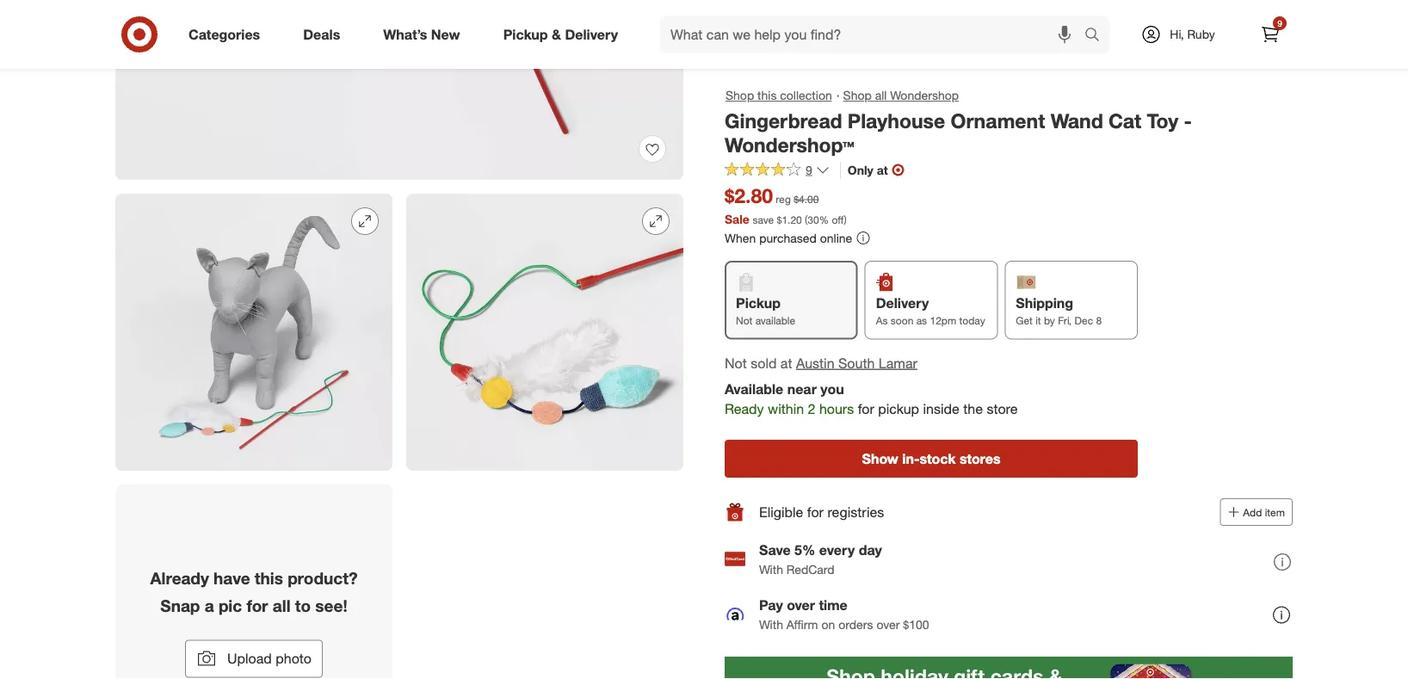 Task type: describe. For each thing, give the bounding box(es) containing it.
show in-stock stores button
[[725, 440, 1138, 478]]

when purchased online
[[725, 230, 852, 245]]

add item
[[1243, 506, 1285, 519]]

)
[[844, 213, 847, 226]]

see!
[[315, 596, 347, 615]]

south
[[838, 354, 875, 371]]

near
[[787, 381, 817, 398]]

what's new
[[383, 26, 460, 43]]

when
[[725, 230, 756, 245]]

day
[[859, 542, 882, 559]]

categories
[[189, 26, 260, 43]]

not inside the pickup not available
[[736, 314, 753, 327]]

search button
[[1077, 15, 1118, 57]]

0 vertical spatial at
[[877, 162, 888, 177]]

by
[[1044, 314, 1055, 327]]

$2.80
[[725, 184, 773, 208]]

ready
[[725, 401, 764, 417]]

it
[[1036, 314, 1041, 327]]

0 vertical spatial all
[[875, 88, 887, 103]]

with inside pay over time with affirm on orders over $100
[[759, 617, 783, 632]]

ruby
[[1187, 27, 1215, 42]]

only at
[[848, 162, 888, 177]]

what's
[[383, 26, 427, 43]]

-
[[1184, 108, 1192, 133]]

today
[[959, 314, 985, 327]]

already have this product? snap a pic for all to see!
[[150, 568, 358, 615]]

gingerbread playhouse ornament wand cat toy - wondershop&#8482;, 1 of 4 image
[[115, 0, 683, 180]]

to
[[295, 596, 311, 615]]

time
[[819, 597, 848, 614]]

the
[[963, 401, 983, 417]]

upload photo
[[227, 651, 312, 667]]

available
[[755, 314, 795, 327]]

registries
[[828, 503, 884, 520]]

delivery as soon as 12pm today
[[876, 295, 985, 327]]

off
[[832, 213, 844, 226]]

shop for shop all wondershop
[[843, 88, 872, 103]]

sale
[[725, 211, 749, 226]]

hi,
[[1170, 27, 1184, 42]]

orders
[[838, 617, 873, 632]]

hours
[[819, 401, 854, 417]]

pickup not available
[[736, 295, 795, 327]]

as
[[876, 314, 888, 327]]

upload
[[227, 651, 272, 667]]

save
[[753, 213, 774, 226]]

add
[[1243, 506, 1262, 519]]

0 horizontal spatial 9 link
[[725, 161, 830, 181]]

$100
[[903, 617, 929, 632]]

every
[[819, 542, 855, 559]]

austin south lamar button
[[796, 353, 917, 373]]

available
[[725, 381, 783, 398]]

shop for shop this collection
[[726, 88, 754, 103]]

lamar
[[879, 354, 917, 371]]

with inside save 5% every day with redcard
[[759, 562, 783, 577]]

affirm
[[787, 617, 818, 632]]

already
[[150, 568, 209, 588]]

pickup
[[878, 401, 919, 417]]

sold
[[751, 354, 777, 371]]

gingerbread playhouse ornament wand cat toy - wondershop&#8482;, 3 of 4 image
[[406, 194, 683, 471]]

$2.80 reg $4.00 sale save $ 1.20 ( 30 % off )
[[725, 184, 847, 226]]

collection
[[780, 88, 832, 103]]

this inside already have this product? snap a pic for all to see!
[[255, 568, 283, 588]]

hi, ruby
[[1170, 27, 1215, 42]]

reg
[[776, 193, 791, 206]]

get
[[1016, 314, 1033, 327]]

photo
[[276, 651, 312, 667]]

soon
[[891, 314, 914, 327]]

all inside already have this product? snap a pic for all to see!
[[273, 596, 291, 615]]

2
[[808, 401, 816, 417]]

pickup for &
[[503, 26, 548, 43]]

shop all wondershop
[[843, 88, 959, 103]]



Task type: vqa. For each thing, say whether or not it's contained in the screenshot.
the Ornament at the top right of page
yes



Task type: locate. For each thing, give the bounding box(es) containing it.
delivery inside pickup & delivery link
[[565, 26, 618, 43]]

cat
[[1109, 108, 1142, 133]]

8
[[1096, 314, 1102, 327]]

not left 'sold'
[[725, 354, 747, 371]]

shipping get it by fri, dec 8
[[1016, 295, 1102, 327]]

at right 'sold'
[[781, 354, 792, 371]]

1 vertical spatial over
[[877, 617, 900, 632]]

1 vertical spatial 9
[[806, 162, 812, 177]]

wondershop
[[890, 88, 959, 103]]

shipping
[[1016, 295, 1073, 311]]

$
[[777, 213, 782, 226]]

new
[[431, 26, 460, 43]]

0 horizontal spatial shop
[[726, 88, 754, 103]]

eligible for registries
[[759, 503, 884, 520]]

1 vertical spatial at
[[781, 354, 792, 371]]

delivery inside delivery as soon as 12pm today
[[876, 295, 929, 311]]

inside
[[923, 401, 960, 417]]

shop this collection link
[[725, 86, 833, 105]]

pickup for not
[[736, 295, 781, 311]]

0 horizontal spatial pickup
[[503, 26, 548, 43]]

within
[[768, 401, 804, 417]]

0 vertical spatial over
[[787, 597, 815, 614]]

for right pic
[[247, 596, 268, 615]]

0 vertical spatial 9
[[1278, 18, 1282, 28]]

delivery right &
[[565, 26, 618, 43]]

snap
[[160, 596, 200, 615]]

purchased
[[759, 230, 817, 245]]

1.20
[[782, 213, 802, 226]]

0 vertical spatial this
[[758, 88, 777, 103]]

save 5% every day with redcard
[[759, 542, 882, 577]]

item
[[1265, 506, 1285, 519]]

What can we help you find? suggestions appear below search field
[[660, 15, 1089, 53]]

for for product?
[[247, 596, 268, 615]]

0 vertical spatial 9 link
[[1252, 15, 1289, 53]]

with down the save
[[759, 562, 783, 577]]

(
[[805, 213, 808, 226]]

1 vertical spatial with
[[759, 617, 783, 632]]

you
[[821, 381, 844, 398]]

all up playhouse
[[875, 88, 887, 103]]

0 horizontal spatial 9
[[806, 162, 812, 177]]

30
[[808, 213, 819, 226]]

9 link right "ruby"
[[1252, 15, 1289, 53]]

5%
[[795, 542, 815, 559]]

0 vertical spatial delivery
[[565, 26, 618, 43]]

available near you ready within 2 hours for pickup inside the store
[[725, 381, 1018, 417]]

0 vertical spatial with
[[759, 562, 783, 577]]

shop
[[726, 88, 754, 103], [843, 88, 872, 103]]

all
[[875, 88, 887, 103], [273, 596, 291, 615]]

1 horizontal spatial this
[[758, 88, 777, 103]]

for inside already have this product? snap a pic for all to see!
[[247, 596, 268, 615]]

upload photo button
[[185, 640, 323, 678]]

gingerbread playhouse ornament wand cat toy - wondershop&#8482;, 2 of 4 image
[[115, 194, 393, 471]]

save
[[759, 542, 791, 559]]

have
[[214, 568, 250, 588]]

pickup left &
[[503, 26, 548, 43]]

1 vertical spatial for
[[807, 503, 824, 520]]

not left available
[[736, 314, 753, 327]]

search
[[1077, 28, 1118, 44]]

fri,
[[1058, 314, 1072, 327]]

shop inside shop this collection link
[[726, 88, 754, 103]]

1 horizontal spatial shop
[[843, 88, 872, 103]]

1 horizontal spatial 9
[[1278, 18, 1282, 28]]

deals
[[303, 26, 340, 43]]

1 horizontal spatial over
[[877, 617, 900, 632]]

stock
[[920, 450, 956, 467]]

ornament
[[951, 108, 1045, 133]]

0 horizontal spatial this
[[255, 568, 283, 588]]

0 vertical spatial pickup
[[503, 26, 548, 43]]

0 horizontal spatial delivery
[[565, 26, 618, 43]]

over left the $100 on the right of the page
[[877, 617, 900, 632]]

redcard
[[787, 562, 835, 577]]

over up affirm
[[787, 597, 815, 614]]

playhouse
[[848, 108, 945, 133]]

12pm
[[930, 314, 956, 327]]

stores
[[960, 450, 1001, 467]]

austin
[[796, 354, 835, 371]]

not sold at austin south lamar
[[725, 354, 917, 371]]

pickup up available
[[736, 295, 781, 311]]

dec
[[1075, 314, 1093, 327]]

2 horizontal spatial for
[[858, 401, 874, 417]]

pay over time with affirm on orders over $100
[[759, 597, 929, 632]]

9 up $4.00
[[806, 162, 812, 177]]

0 horizontal spatial at
[[781, 354, 792, 371]]

at
[[877, 162, 888, 177], [781, 354, 792, 371]]

show
[[862, 450, 899, 467]]

0 horizontal spatial for
[[247, 596, 268, 615]]

1 horizontal spatial 9 link
[[1252, 15, 1289, 53]]

only
[[848, 162, 874, 177]]

this up 'gingerbread' in the right of the page
[[758, 88, 777, 103]]

1 horizontal spatial all
[[875, 88, 887, 103]]

delivery up soon
[[876, 295, 929, 311]]

store
[[987, 401, 1018, 417]]

eligible
[[759, 503, 803, 520]]

%
[[819, 213, 829, 226]]

online
[[820, 230, 852, 245]]

1 vertical spatial delivery
[[876, 295, 929, 311]]

what's new link
[[369, 15, 482, 53]]

in-
[[902, 450, 920, 467]]

shop up 'gingerbread' in the right of the page
[[726, 88, 754, 103]]

advertisement region
[[725, 657, 1293, 679]]

wondershop™
[[725, 133, 854, 157]]

1 horizontal spatial at
[[877, 162, 888, 177]]

pay
[[759, 597, 783, 614]]

9 right "ruby"
[[1278, 18, 1282, 28]]

shop this collection
[[726, 88, 832, 103]]

with down 'pay'
[[759, 617, 783, 632]]

1 vertical spatial all
[[273, 596, 291, 615]]

2 shop from the left
[[843, 88, 872, 103]]

0 vertical spatial not
[[736, 314, 753, 327]]

1 shop from the left
[[726, 88, 754, 103]]

at right only at right top
[[877, 162, 888, 177]]

gingerbread playhouse ornament wand cat toy - wondershop™
[[725, 108, 1192, 157]]

1 horizontal spatial delivery
[[876, 295, 929, 311]]

for inside available near you ready within 2 hours for pickup inside the store
[[858, 401, 874, 417]]

all left to
[[273, 596, 291, 615]]

for for ready
[[858, 401, 874, 417]]

categories link
[[174, 15, 282, 53]]

0 vertical spatial for
[[858, 401, 874, 417]]

gingerbread
[[725, 108, 842, 133]]

shop up playhouse
[[843, 88, 872, 103]]

1 vertical spatial pickup
[[736, 295, 781, 311]]

1 horizontal spatial pickup
[[736, 295, 781, 311]]

pickup inside the pickup not available
[[736, 295, 781, 311]]

1 vertical spatial this
[[255, 568, 283, 588]]

for right hours
[[858, 401, 874, 417]]

2 vertical spatial for
[[247, 596, 268, 615]]

pic
[[219, 596, 242, 615]]

over
[[787, 597, 815, 614], [877, 617, 900, 632]]

as
[[916, 314, 927, 327]]

add item button
[[1220, 498, 1293, 526]]

9 link up reg
[[725, 161, 830, 181]]

1 vertical spatial not
[[725, 354, 747, 371]]

deals link
[[289, 15, 362, 53]]

9
[[1278, 18, 1282, 28], [806, 162, 812, 177]]

0 horizontal spatial all
[[273, 596, 291, 615]]

toy
[[1147, 108, 1179, 133]]

0 horizontal spatial over
[[787, 597, 815, 614]]

2 with from the top
[[759, 617, 783, 632]]

a
[[205, 596, 214, 615]]

on
[[822, 617, 835, 632]]

1 horizontal spatial for
[[807, 503, 824, 520]]

pickup & delivery link
[[489, 15, 640, 53]]

1 with from the top
[[759, 562, 783, 577]]

$4.00
[[794, 193, 819, 206]]

for right eligible
[[807, 503, 824, 520]]

this right have
[[255, 568, 283, 588]]

1 vertical spatial 9 link
[[725, 161, 830, 181]]

pickup
[[503, 26, 548, 43], [736, 295, 781, 311]]

product?
[[288, 568, 358, 588]]



